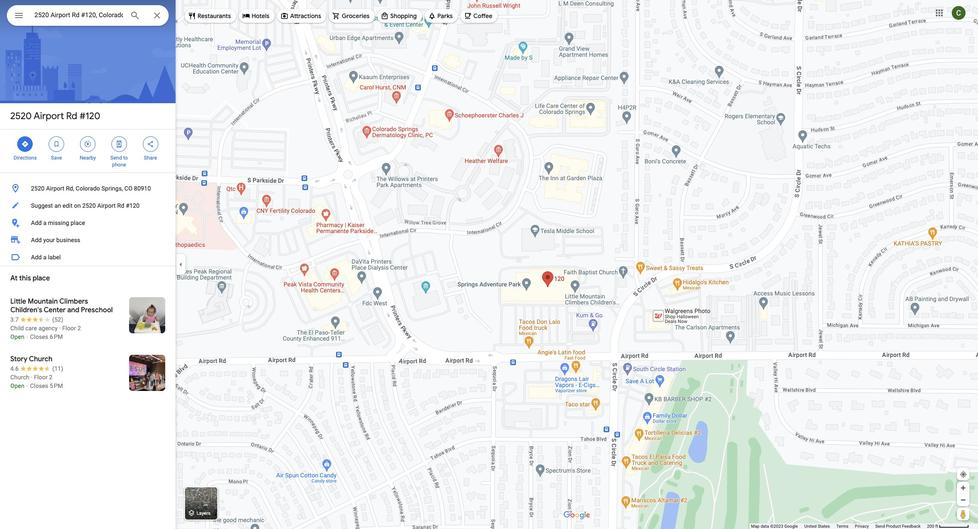 Task type: locate. For each thing, give the bounding box(es) containing it.
2 vertical spatial add
[[31, 254, 42, 261]]

at this place
[[10, 274, 50, 283]]

0 vertical spatial 2
[[77, 325, 81, 332]]

3 add from the top
[[31, 254, 42, 261]]

ft
[[936, 525, 939, 529]]

1 vertical spatial closes
[[30, 383, 48, 390]]

1 vertical spatial 2520
[[31, 185, 45, 192]]

send
[[110, 155, 122, 161], [876, 525, 886, 529]]

1 vertical spatial 2
[[49, 374, 53, 381]]

send left product
[[876, 525, 886, 529]]

⋅ inside church · floor 2 open ⋅ closes 5 pm
[[26, 383, 29, 390]]

open down the 4.6
[[10, 383, 24, 390]]

2 down and
[[77, 325, 81, 332]]

1 vertical spatial church
[[10, 374, 29, 381]]

0 vertical spatial add
[[31, 220, 42, 227]]

place down on
[[71, 220, 85, 227]]

2 inside church · floor 2 open ⋅ closes 5 pm
[[49, 374, 53, 381]]

a left missing
[[43, 220, 47, 227]]

open
[[10, 334, 24, 341], [10, 383, 24, 390]]

open inside child care agency · floor 2 open ⋅ closes 6 pm
[[10, 334, 24, 341]]

0 vertical spatial ·
[[59, 325, 61, 332]]

preschool
[[81, 306, 113, 315]]

0 vertical spatial #120
[[80, 110, 100, 122]]

#120
[[80, 110, 100, 122], [126, 202, 140, 209]]

2520 right on
[[82, 202, 96, 209]]

1 closes from the top
[[30, 334, 48, 341]]

send up the phone
[[110, 155, 122, 161]]

1 vertical spatial airport
[[46, 185, 64, 192]]

0 vertical spatial 2520
[[10, 110, 32, 122]]

©2023
[[771, 525, 784, 529]]

groceries button
[[329, 6, 375, 26]]

· down the 4.6 stars 11 reviews image
[[31, 374, 32, 381]]

1 horizontal spatial floor
[[62, 325, 76, 332]]

story
[[10, 355, 27, 364]]

1 vertical spatial floor
[[34, 374, 48, 381]]

1 ⋅ from the top
[[26, 334, 29, 341]]

suggest
[[31, 202, 53, 209]]

agency
[[39, 325, 58, 332]]

floor inside church · floor 2 open ⋅ closes 5 pm
[[34, 374, 48, 381]]

an
[[54, 202, 61, 209]]

add left your
[[31, 237, 42, 244]]

1 horizontal spatial 2
[[77, 325, 81, 332]]

0 vertical spatial a
[[43, 220, 47, 227]]

a
[[43, 220, 47, 227], [43, 254, 47, 261]]

0 horizontal spatial ·
[[31, 374, 32, 381]]

1 vertical spatial #120
[[126, 202, 140, 209]]

parks
[[438, 12, 453, 20]]

2520 up ''
[[10, 110, 32, 122]]

children's
[[10, 306, 42, 315]]

2 a from the top
[[43, 254, 47, 261]]

4.6 stars 11 reviews image
[[10, 365, 63, 373]]

⋅ down care
[[26, 334, 29, 341]]

collapse side panel image
[[176, 260, 186, 270]]

2 open from the top
[[10, 383, 24, 390]]

rd
[[66, 110, 77, 122], [117, 202, 124, 209]]

·
[[59, 325, 61, 332], [31, 374, 32, 381]]

 search field
[[7, 5, 169, 28]]

church up the 4.6 stars 11 reviews image
[[29, 355, 52, 364]]

2 add from the top
[[31, 237, 42, 244]]

2520
[[10, 110, 32, 122], [31, 185, 45, 192], [82, 202, 96, 209]]

add down suggest
[[31, 220, 42, 227]]

1 horizontal spatial rd
[[117, 202, 124, 209]]

shopping button
[[378, 6, 422, 26]]

at
[[10, 274, 18, 283]]

data
[[761, 525, 770, 529]]

open down child on the bottom
[[10, 334, 24, 341]]

1 vertical spatial send
[[876, 525, 886, 529]]

2520 up suggest
[[31, 185, 45, 192]]

to
[[123, 155, 128, 161]]

1 vertical spatial ⋅
[[26, 383, 29, 390]]

send inside button
[[876, 525, 886, 529]]

place
[[71, 220, 85, 227], [33, 274, 50, 283]]

add for add a missing place
[[31, 220, 42, 227]]

footer containing map data ©2023 google
[[752, 524, 928, 530]]

1 vertical spatial rd
[[117, 202, 124, 209]]

⋅
[[26, 334, 29, 341], [26, 383, 29, 390]]

1 vertical spatial open
[[10, 383, 24, 390]]

0 vertical spatial ⋅
[[26, 334, 29, 341]]

zoom out image
[[961, 497, 967, 504]]

suggest an edit on 2520 airport rd #120
[[31, 202, 140, 209]]


[[147, 140, 154, 149]]

2520 airport rd #120
[[10, 110, 100, 122]]

add left label
[[31, 254, 42, 261]]

co
[[124, 185, 133, 192]]

closes
[[30, 334, 48, 341], [30, 383, 48, 390]]

directions
[[14, 155, 37, 161]]

0 vertical spatial closes
[[30, 334, 48, 341]]

zoom in image
[[961, 485, 967, 492]]

2 vertical spatial 2520
[[82, 202, 96, 209]]

0 horizontal spatial send
[[110, 155, 122, 161]]

1 horizontal spatial #120
[[126, 202, 140, 209]]

closes inside church · floor 2 open ⋅ closes 5 pm
[[30, 383, 48, 390]]

edit
[[63, 202, 73, 209]]

send to phone
[[110, 155, 128, 168]]

terms button
[[837, 524, 849, 530]]

1 a from the top
[[43, 220, 47, 227]]

floor
[[62, 325, 76, 332], [34, 374, 48, 381]]

0 vertical spatial open
[[10, 334, 24, 341]]

rd down springs,
[[117, 202, 124, 209]]

1 horizontal spatial place
[[71, 220, 85, 227]]

restaurants
[[198, 12, 231, 20]]

3.7
[[10, 317, 19, 323]]

0 horizontal spatial floor
[[34, 374, 48, 381]]

floor down the 4.6 stars 11 reviews image
[[34, 374, 48, 381]]

1 vertical spatial place
[[33, 274, 50, 283]]

a left label
[[43, 254, 47, 261]]

airport inside button
[[97, 202, 116, 209]]

2 ⋅ from the top
[[26, 383, 29, 390]]

airport inside 'button'
[[46, 185, 64, 192]]

coffee button
[[461, 6, 498, 26]]

0 vertical spatial send
[[110, 155, 122, 161]]

colorado
[[76, 185, 100, 192]]

0 vertical spatial rd
[[66, 110, 77, 122]]

airport up 
[[34, 110, 64, 122]]

rd up actions for 2520 airport rd #120 region
[[66, 110, 77, 122]]

#120 down co at the top of page
[[126, 202, 140, 209]]

terms
[[837, 525, 849, 529]]

0 horizontal spatial 2
[[49, 374, 53, 381]]

1 add from the top
[[31, 220, 42, 227]]

privacy button
[[856, 524, 870, 530]]

2
[[77, 325, 81, 332], [49, 374, 53, 381]]

None field
[[34, 10, 123, 20]]

1 horizontal spatial ·
[[59, 325, 61, 332]]

nearby
[[80, 155, 96, 161]]

0 vertical spatial place
[[71, 220, 85, 227]]

1 open from the top
[[10, 334, 24, 341]]

0 vertical spatial airport
[[34, 110, 64, 122]]

your
[[43, 237, 55, 244]]

church inside church · floor 2 open ⋅ closes 5 pm
[[10, 374, 29, 381]]

2 up 5 pm
[[49, 374, 53, 381]]

footer
[[752, 524, 928, 530]]

2 closes from the top
[[30, 383, 48, 390]]

0 horizontal spatial #120
[[80, 110, 100, 122]]

a for label
[[43, 254, 47, 261]]

1 vertical spatial add
[[31, 237, 42, 244]]

airport left rd,
[[46, 185, 64, 192]]

little
[[10, 298, 26, 306]]

0 horizontal spatial place
[[33, 274, 50, 283]]

privacy
[[856, 525, 870, 529]]

closes down care
[[30, 334, 48, 341]]

1 horizontal spatial send
[[876, 525, 886, 529]]

(11)
[[52, 366, 63, 373]]

product
[[887, 525, 902, 529]]

add for add a label
[[31, 254, 42, 261]]

1 vertical spatial a
[[43, 254, 47, 261]]

church down the 4.6
[[10, 374, 29, 381]]

closes left 5 pm
[[30, 383, 48, 390]]

⋅ down the 4.6 stars 11 reviews image
[[26, 383, 29, 390]]

map data ©2023 google
[[752, 525, 799, 529]]

add a label button
[[0, 249, 176, 266]]

send inside send to phone
[[110, 155, 122, 161]]

2 vertical spatial airport
[[97, 202, 116, 209]]

0 vertical spatial floor
[[62, 325, 76, 332]]

0 vertical spatial church
[[29, 355, 52, 364]]

· down (52)
[[59, 325, 61, 332]]

floor down (52)
[[62, 325, 76, 332]]

feedback
[[903, 525, 921, 529]]

1 vertical spatial ·
[[31, 374, 32, 381]]

send for send product feedback
[[876, 525, 886, 529]]

airport down springs,
[[97, 202, 116, 209]]

share
[[144, 155, 157, 161]]

#120 up 
[[80, 110, 100, 122]]

send product feedback
[[876, 525, 921, 529]]

groceries
[[342, 12, 370, 20]]

place right this
[[33, 274, 50, 283]]

· inside church · floor 2 open ⋅ closes 5 pm
[[31, 374, 32, 381]]

add a missing place
[[31, 220, 85, 227]]

add your business
[[31, 237, 80, 244]]

2520 inside 'button'
[[31, 185, 45, 192]]



Task type: vqa. For each thing, say whether or not it's contained in the screenshot.
Terms
yes



Task type: describe. For each thing, give the bounding box(es) containing it.
show street view coverage image
[[958, 508, 970, 521]]

0 horizontal spatial rd
[[66, 110, 77, 122]]

rd inside button
[[117, 202, 124, 209]]

story church
[[10, 355, 52, 364]]

a for missing
[[43, 220, 47, 227]]

shopping
[[391, 12, 417, 20]]

this
[[19, 274, 31, 283]]

map
[[752, 525, 760, 529]]

suggest an edit on 2520 airport rd #120 button
[[0, 197, 176, 214]]

missing
[[48, 220, 69, 227]]

rd,
[[66, 185, 74, 192]]

and
[[67, 306, 79, 315]]

united
[[805, 525, 817, 529]]

united states
[[805, 525, 831, 529]]

5 pm
[[50, 383, 63, 390]]

coffee
[[474, 12, 493, 20]]

care
[[25, 325, 37, 332]]

2520 Airport Rd #120, Colorado Springs, CO 80910 field
[[7, 5, 169, 26]]

little mountain climbers children's center and preschool
[[10, 298, 113, 315]]

restaurants button
[[185, 6, 236, 26]]

save
[[51, 155, 62, 161]]

center
[[44, 306, 66, 315]]

#120 inside suggest an edit on 2520 airport rd #120 button
[[126, 202, 140, 209]]

child care agency · floor 2 open ⋅ closes 6 pm
[[10, 325, 81, 341]]

footer inside google maps element
[[752, 524, 928, 530]]

climbers
[[59, 298, 88, 306]]

3.7 stars 52 reviews image
[[10, 316, 63, 324]]

states
[[818, 525, 831, 529]]

200
[[928, 525, 935, 529]]

2520 inside button
[[82, 202, 96, 209]]

closes inside child care agency · floor 2 open ⋅ closes 6 pm
[[30, 334, 48, 341]]

2 inside child care agency · floor 2 open ⋅ closes 6 pm
[[77, 325, 81, 332]]

attractions
[[290, 12, 321, 20]]

mountain
[[28, 298, 58, 306]]

 button
[[7, 5, 31, 28]]

2520 for 2520 airport rd, colorado springs, co 80910
[[31, 185, 45, 192]]

2520 for 2520 airport rd #120
[[10, 110, 32, 122]]

parks button
[[425, 6, 458, 26]]

airport for rd
[[34, 110, 64, 122]]

phone
[[112, 162, 126, 168]]

4.6
[[10, 366, 19, 373]]

· inside child care agency · floor 2 open ⋅ closes 6 pm
[[59, 325, 61, 332]]

⋅ inside child care agency · floor 2 open ⋅ closes 6 pm
[[26, 334, 29, 341]]

church · floor 2 open ⋅ closes 5 pm
[[10, 374, 63, 390]]


[[21, 140, 29, 149]]

add your business link
[[0, 232, 176, 249]]

hotels
[[252, 12, 270, 20]]

springs,
[[102, 185, 123, 192]]


[[84, 140, 92, 149]]

2520 airport rd, colorado springs, co 80910
[[31, 185, 151, 192]]

google maps element
[[0, 0, 979, 530]]

hotels button
[[239, 6, 275, 26]]

business
[[56, 237, 80, 244]]

(52)
[[52, 317, 63, 323]]

floor inside child care agency · floor 2 open ⋅ closes 6 pm
[[62, 325, 76, 332]]

label
[[48, 254, 61, 261]]

2520 airport rd #120 main content
[[0, 0, 176, 530]]

attractions button
[[277, 6, 327, 26]]

200 ft button
[[928, 525, 970, 529]]


[[14, 9, 24, 22]]


[[115, 140, 123, 149]]

6 pm
[[50, 334, 63, 341]]

united states button
[[805, 524, 831, 530]]

show your location image
[[960, 471, 968, 479]]

on
[[74, 202, 81, 209]]

200 ft
[[928, 525, 939, 529]]

place inside button
[[71, 220, 85, 227]]

80910
[[134, 185, 151, 192]]

none field inside 2520 airport rd #120, colorado springs, co 80910 field
[[34, 10, 123, 20]]

add a label
[[31, 254, 61, 261]]

child
[[10, 325, 24, 332]]

google
[[785, 525, 799, 529]]

layers
[[197, 511, 211, 517]]

airport for rd,
[[46, 185, 64, 192]]

add a missing place button
[[0, 214, 176, 232]]

open inside church · floor 2 open ⋅ closes 5 pm
[[10, 383, 24, 390]]

actions for 2520 airport rd #120 region
[[0, 130, 176, 173]]

2520 airport rd, colorado springs, co 80910 button
[[0, 180, 176, 197]]

send for send to phone
[[110, 155, 122, 161]]

add for add your business
[[31, 237, 42, 244]]

google account: christina overa  
(christinaovera9@gmail.com) image
[[953, 6, 966, 20]]

send product feedback button
[[876, 524, 921, 530]]


[[53, 140, 60, 149]]



